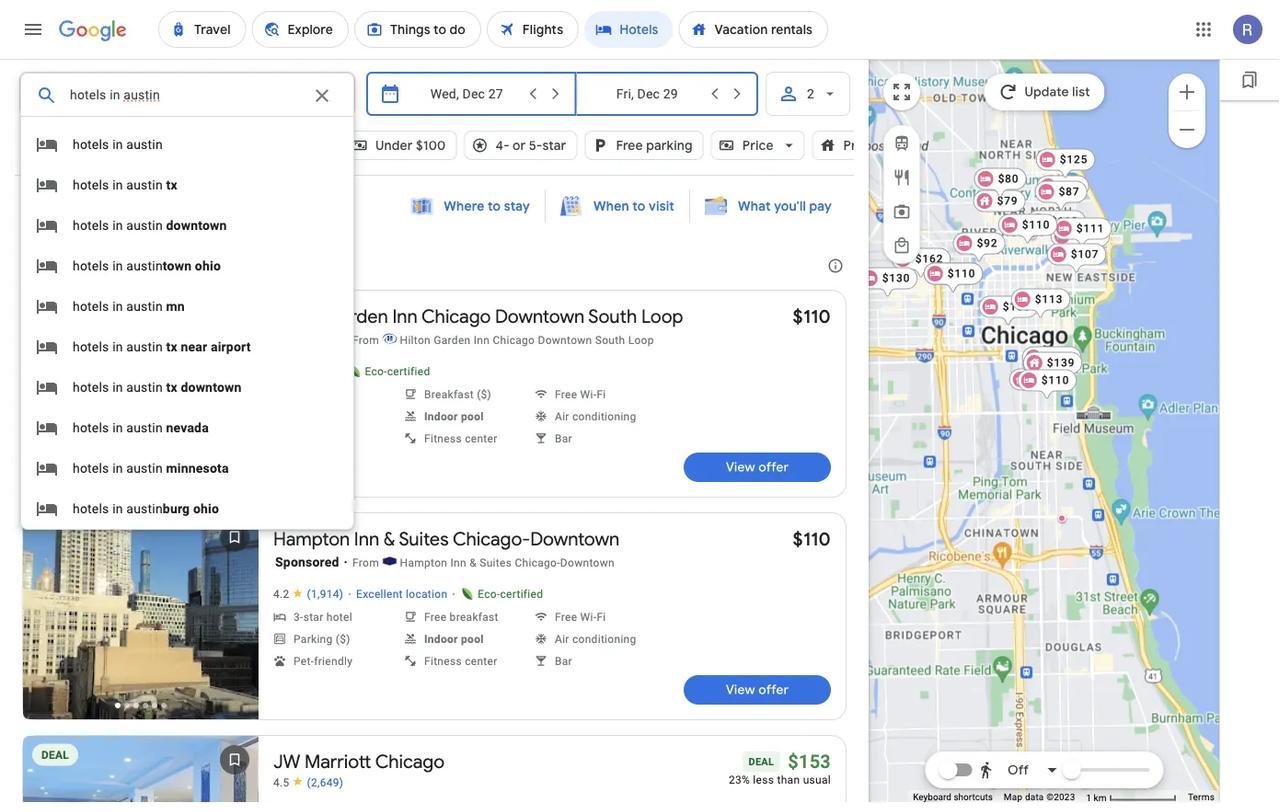 Task type: describe. For each thing, give the bounding box(es) containing it.
$107 link
[[1047, 243, 1107, 275]]

map data ©2023
[[1004, 792, 1076, 803]]

view offer button for second view offer link from the top of the page
[[684, 676, 831, 705]]

all filters (1)
[[50, 137, 121, 154]]

$139 for 2nd $139 "link" from the left
[[1047, 357, 1075, 370]]

eco-certified for the bottom eco-certified link
[[478, 588, 543, 601]]

under $100
[[376, 137, 446, 154]]

52nd floor, view, pool, balcony, fitness center, grocery store image
[[1029, 232, 1037, 239]]

4.2 out of 5 stars from 1,914 reviews image
[[273, 588, 344, 602]]

hilton garden inn chicago mccormick place image
[[1060, 515, 1067, 522]]

excellent location link
[[356, 588, 448, 602]]

clear image
[[311, 85, 333, 107]]

near
[[181, 339, 207, 354]]

when
[[594, 198, 629, 214]]

free parking
[[616, 137, 693, 154]]

price
[[743, 137, 774, 154]]

terms
[[1188, 792, 1215, 803]]

1 view offer link from the top
[[684, 453, 831, 482]]

2
[[807, 86, 815, 101]]

austin for tx near airport
[[126, 339, 163, 354]]

minnesota
[[166, 461, 229, 476]]

in for hotels in austin tx near airport
[[112, 339, 123, 354]]

photos list for save jw marriott chicago to collection icon
[[23, 736, 259, 804]]

under
[[376, 137, 413, 154]]

keyboard
[[913, 792, 952, 803]]

hotels for hotels in austin tx
[[73, 177, 109, 192]]

where to stay
[[444, 198, 530, 214]]

©2023
[[1047, 792, 1076, 803]]

austin for tx
[[126, 177, 163, 192]]

view offer button for 2nd view offer link from the bottom of the page
[[684, 453, 831, 482]]

in for hotels in austin downtown
[[112, 218, 123, 233]]

in for hotels in austin burg ohio
[[112, 501, 123, 516]]

$175
[[1034, 373, 1062, 386]]

austin for minnesota
[[126, 461, 163, 476]]

$127 link
[[1022, 347, 1082, 378]]

$107
[[1071, 248, 1099, 261]]

Check-in text field
[[412, 73, 522, 115]]

list box inside search for places, hotels and more dialog
[[21, 117, 353, 529]]

4- or 5-star
[[496, 137, 566, 154]]

austin for burg ohio
[[126, 501, 163, 516]]

$79 link
[[974, 190, 1026, 212]]

$139 for second $139 "link" from the right
[[1046, 357, 1074, 370]]

hotels for hotels in austin nevada
[[73, 420, 109, 435]]

view larger map image
[[891, 81, 913, 103]]

$80 link
[[974, 168, 1027, 199]]

photos list for "save hampton inn & suites chicago-downtown to collection" icon in the left bottom of the page
[[23, 514, 259, 736]]

0 horizontal spatial eco-
[[365, 365, 387, 378]]

parking
[[646, 137, 693, 154]]

4.5
[[273, 776, 290, 789]]

$129 link
[[1051, 225, 1110, 256]]

tx for tx
[[166, 177, 177, 192]]

in for hotels in austin minnesota
[[112, 461, 123, 476]]

you'll
[[774, 198, 806, 214]]

austin inside hotels in austin option
[[126, 137, 163, 152]]

clear image
[[312, 84, 334, 106]]

than
[[777, 774, 800, 787]]

23%
[[729, 774, 750, 787]]

$125 link
[[1036, 149, 1096, 180]]

where
[[444, 198, 485, 214]]

51/52nd floor magmile penthouse - views, fireplace, balcony, fitness center image
[[1029, 232, 1037, 239]]

data
[[1025, 792, 1044, 803]]

1 horizontal spatial deal
[[749, 756, 774, 768]]

search for places, hotels and more dialog
[[20, 73, 354, 530]]

main menu image
[[22, 18, 44, 41]]

2 button
[[766, 72, 851, 116]]

hotels in austin downtown
[[73, 218, 227, 233]]

$153 link
[[979, 296, 1039, 327]]

1 horizontal spatial certified
[[500, 588, 543, 601]]

$119 link
[[1027, 210, 1086, 242]]

nevada
[[166, 420, 209, 435]]

mn
[[166, 299, 185, 314]]

$66 link
[[1037, 175, 1089, 207]]

0 horizontal spatial eco-certified link
[[347, 364, 430, 379]]

when to visit button
[[550, 189, 686, 224]]

· excellent location ·
[[348, 587, 456, 602]]

austin for tx downtown
[[126, 380, 163, 395]]

$129
[[1075, 230, 1103, 243]]

filters
[[68, 137, 104, 154]]

offer for second view offer link from the top of the page
[[759, 682, 789, 699]]

hotels in austin burg ohio
[[73, 501, 219, 516]]

off
[[1008, 762, 1029, 779]]

$153 inside map "region"
[[1003, 301, 1031, 313]]

in for hotels in austin tx
[[112, 177, 123, 192]]

terms link
[[1188, 792, 1215, 803]]

back image
[[25, 598, 69, 643]]

in for hotels in austin tx downtown
[[112, 380, 123, 395]]

hotels for hotels in austin
[[73, 137, 109, 152]]

photo 1 image for save jw marriott chicago to collection icon
[[23, 736, 259, 804]]

chicago · 250
[[22, 256, 116, 275]]

2 option from the top
[[21, 205, 353, 246]]

all filters (1) button
[[15, 123, 136, 168]]

0 vertical spatial certified
[[387, 365, 430, 378]]

$175 link
[[1010, 369, 1069, 391]]

what
[[738, 198, 771, 214]]

all
[[50, 137, 65, 154]]

tx for tx near airport
[[166, 339, 177, 354]]

1 vertical spatial downtown
[[181, 380, 242, 395]]

hotels in austin minnesota
[[73, 461, 229, 476]]

hotels in austin tx
[[73, 177, 177, 192]]

hotels for hotels in austin downtown
[[73, 218, 109, 233]]

town
[[163, 258, 192, 273]]

visit
[[649, 198, 675, 214]]

less
[[753, 774, 774, 787]]

what you'll pay
[[738, 198, 832, 214]]

ohio for hotels in austin burg ohio
[[193, 501, 219, 516]]

free parking button
[[585, 123, 704, 168]]

to for visit
[[633, 198, 646, 214]]

$162 link
[[892, 248, 951, 279]]

$87 link
[[1035, 181, 1088, 212]]

update
[[1025, 84, 1069, 100]]

map
[[1004, 792, 1023, 803]]

$66
[[1061, 180, 1082, 193]]

(1,914)
[[307, 588, 344, 601]]

filters form
[[15, 59, 960, 530]]

4-
[[496, 137, 510, 154]]

zoom in map image
[[1176, 81, 1199, 103]]

2 · from the left
[[452, 587, 456, 602]]

1 vertical spatial $113
[[1035, 293, 1063, 306]]

save jw marriott chicago to collection image
[[213, 738, 257, 782]]

(1)
[[107, 137, 121, 154]]

free
[[616, 137, 643, 154]]

keyboard shortcuts
[[913, 792, 993, 803]]

update list button
[[984, 74, 1105, 110]]

airport
[[211, 339, 251, 354]]

5 option from the top
[[21, 327, 353, 367]]

list
[[1072, 84, 1090, 100]]

$127
[[1046, 351, 1074, 364]]

1 photos list from the top
[[23, 291, 259, 513]]



Task type: locate. For each thing, give the bounding box(es) containing it.
in up hotels in austin minnesota
[[112, 420, 123, 435]]

austin for downtown
[[126, 218, 163, 233]]

2 $139 from the left
[[1047, 357, 1075, 370]]

hotels in austin nevada
[[73, 420, 209, 435]]

tx left near
[[166, 339, 177, 354]]

$113 link down level ◆ luxe one bedroom image
[[924, 263, 983, 294]]

to for stay
[[488, 198, 501, 214]]

$113 down $92 'link'
[[948, 267, 976, 280]]

3 photos list from the top
[[23, 736, 259, 804]]

hotels for hotels in austin mn
[[73, 299, 109, 314]]

in for hotels in austin mn
[[112, 299, 123, 314]]

1 horizontal spatial eco-certified link
[[460, 587, 543, 602]]

2 view from the top
[[726, 682, 756, 699]]

location
[[406, 588, 448, 601]]

austin left mn
[[126, 299, 163, 314]]

1 vertical spatial eco-
[[478, 588, 500, 601]]

usual
[[803, 774, 831, 787]]

$153
[[1003, 301, 1031, 313], [788, 751, 831, 773]]

1 vertical spatial view offer link
[[684, 676, 831, 705]]

1 · from the left
[[348, 587, 352, 602]]

to left visit
[[633, 198, 646, 214]]

1 vertical spatial photo 1 image
[[23, 736, 259, 804]]

8 option from the top
[[21, 448, 353, 489]]

$162
[[916, 253, 944, 266]]

in right filters
[[112, 137, 123, 152]]

0 vertical spatial view offer button
[[684, 453, 831, 482]]

to inside where to stay "button"
[[488, 198, 501, 214]]

0 horizontal spatial $113
[[948, 267, 976, 280]]

to
[[488, 198, 501, 214], [633, 198, 646, 214]]

1 vertical spatial view offer
[[726, 682, 789, 699]]

in for hotels in austin
[[112, 137, 123, 152]]

in down '(1)' on the top
[[112, 177, 123, 192]]

option down the minnesota
[[21, 489, 353, 529]]

3 austin from the top
[[126, 218, 163, 233]]

pool, amenities, selected image
[[151, 137, 167, 154]]

0 horizontal spatial ·
[[348, 587, 352, 602]]

1 vertical spatial photos list
[[23, 514, 259, 736]]

$110
[[1022, 219, 1051, 232], [948, 267, 976, 280], [793, 305, 831, 328], [1042, 374, 1070, 387], [793, 527, 831, 551]]

tx down pool, amenities, selected "icon"
[[166, 177, 177, 192]]

6 austin from the top
[[126, 339, 163, 354]]

hotels in austin option
[[21, 124, 353, 165]]

in up hotels in austin mn
[[112, 258, 123, 273]]

$111 link
[[1053, 218, 1112, 249]]

hotels inside option
[[73, 137, 109, 152]]

1 horizontal spatial eco-certified
[[478, 588, 543, 601]]

2 vertical spatial tx
[[166, 380, 177, 395]]

0 vertical spatial eco-certified
[[365, 365, 430, 378]]

hotels for hotels in austin tx near airport
[[73, 339, 109, 354]]

4 option from the top
[[21, 286, 353, 327]]

list box
[[21, 117, 353, 529]]

$113 link
[[924, 263, 983, 294], [1011, 289, 1071, 320]]

tx down hotels in austin tx near airport
[[166, 380, 177, 395]]

what you'll pay button
[[694, 189, 843, 224]]

1 view offer button from the top
[[684, 453, 831, 482]]

$125
[[1060, 153, 1088, 166]]

9 hotels from the top
[[73, 461, 109, 476]]

hotels for hotels in austin minnesota
[[73, 461, 109, 476]]

austin up hotels in austin downtown
[[126, 177, 163, 192]]

1 hotels from the top
[[73, 137, 109, 152]]

1 vertical spatial ohio
[[193, 501, 219, 516]]

1 view offer from the top
[[726, 459, 789, 476]]

0 vertical spatial view offer
[[726, 459, 789, 476]]

7 austin from the top
[[126, 380, 163, 395]]

9 option from the top
[[21, 489, 353, 529]]

view offer link
[[684, 453, 831, 482], [684, 676, 831, 705]]

option down mn
[[21, 327, 353, 367]]

view offer
[[726, 459, 789, 476], [726, 682, 789, 699]]

eco-certified
[[365, 365, 430, 378], [478, 588, 543, 601]]

2 view offer button from the top
[[684, 676, 831, 705]]

8 in from the top
[[112, 420, 123, 435]]

austin down hotels in austin downtown
[[126, 258, 163, 273]]

view for 2nd view offer link from the bottom of the page
[[726, 459, 756, 476]]

5-
[[529, 137, 543, 154]]

0 vertical spatial view offer link
[[684, 453, 831, 482]]

7 in from the top
[[112, 380, 123, 395]]

list box containing hotels in austin
[[21, 117, 353, 529]]

5 hotels from the top
[[73, 299, 109, 314]]

2 hotels from the top
[[73, 177, 109, 192]]

· right (1,914)
[[348, 587, 352, 602]]

0 horizontal spatial certified
[[387, 365, 430, 378]]

austin up "hotels in austin burg ohio"
[[126, 461, 163, 476]]

2 view offer link from the top
[[684, 676, 831, 705]]

austin up hotels in austin nevada
[[126, 380, 163, 395]]

$119
[[1051, 215, 1079, 228]]

2 to from the left
[[633, 198, 646, 214]]

1 horizontal spatial eco-
[[478, 588, 500, 601]]

level ◆ luxe one bedroom image
[[979, 237, 986, 244]]

1 horizontal spatial $153
[[1003, 301, 1031, 313]]

8 hotels from the top
[[73, 420, 109, 435]]

8 austin from the top
[[126, 420, 163, 435]]

1 austin from the top
[[126, 137, 163, 152]]

1 horizontal spatial $113 link
[[1011, 289, 1071, 320]]

save hampton inn & suites chicago-downtown to collection image
[[213, 515, 257, 560]]

$111
[[1077, 222, 1105, 235]]

2 view offer from the top
[[726, 682, 789, 699]]

hotels in austin tx downtown
[[73, 380, 242, 395]]

in for hotels in austin nevada
[[112, 420, 123, 435]]

hotels in austin
[[73, 137, 163, 152]]

1 tx from the top
[[166, 177, 177, 192]]

in down hotels in austin nevada
[[112, 461, 123, 476]]

10 in from the top
[[112, 501, 123, 516]]

$92
[[977, 237, 998, 250]]

chicago · 250 results
[[22, 256, 167, 275]]

downtown up town
[[166, 218, 227, 233]]

$113
[[948, 267, 976, 280], [1035, 293, 1063, 306]]

1 vertical spatial view offer button
[[684, 676, 831, 705]]

type
[[901, 137, 929, 154]]

0 vertical spatial view
[[726, 459, 756, 476]]

9 in from the top
[[112, 461, 123, 476]]

4 hotels from the top
[[73, 258, 109, 273]]

1 view from the top
[[726, 459, 756, 476]]

option up near
[[21, 286, 353, 327]]

(2,649)
[[307, 776, 344, 789]]

3 in from the top
[[112, 218, 123, 233]]

learn more about these results image
[[814, 244, 858, 288]]

view offer for second view offer link from the top of the page view offer button
[[726, 682, 789, 699]]

hotels for hotels in austin town ohio
[[73, 258, 109, 273]]

2 offer from the top
[[759, 682, 789, 699]]

in down the hotels in austin tx
[[112, 218, 123, 233]]

4.5 out of 5 stars from 2,649 reviews image
[[273, 776, 344, 790]]

Check-out text field
[[592, 73, 703, 115]]

home2 suites by hilton chicago mccormick place image
[[1059, 515, 1066, 522]]

tx for tx downtown
[[166, 380, 177, 395]]

$113 down '$107' link
[[1035, 293, 1063, 306]]

0 horizontal spatial deal
[[41, 749, 69, 762]]

deal
[[41, 749, 69, 762], [749, 756, 774, 768]]

stay
[[504, 198, 530, 214]]

eco-certified link
[[347, 364, 430, 379], [460, 587, 543, 602]]

in up hotels in austin nevada
[[112, 380, 123, 395]]

3 hotels from the top
[[73, 218, 109, 233]]

photo 1 image
[[23, 514, 259, 720], [23, 736, 259, 804]]

in down the chicago · 250 results
[[112, 299, 123, 314]]

$130
[[883, 272, 911, 285]]

keyboard shortcuts button
[[913, 791, 993, 804]]

0 vertical spatial $113
[[948, 267, 976, 280]]

4 austin from the top
[[126, 258, 163, 273]]

4.2
[[273, 588, 290, 601]]

6 option from the top
[[21, 367, 353, 408]]

2 photos list from the top
[[23, 514, 259, 736]]

1 in from the top
[[112, 137, 123, 152]]

$110 link
[[999, 214, 1058, 245], [924, 263, 983, 294], [793, 305, 831, 328], [1018, 370, 1077, 401], [793, 527, 831, 551]]

option up the minnesota
[[21, 408, 353, 448]]

0 vertical spatial photo 1 image
[[23, 514, 259, 720]]

3 option from the top
[[21, 246, 353, 286]]

ohio right 'burg' on the bottom of the page
[[193, 501, 219, 516]]

3 tx from the top
[[166, 380, 177, 395]]

or
[[513, 137, 526, 154]]

photo 1 image for "save hampton inn & suites chicago-downtown to collection" icon in the left bottom of the page
[[23, 514, 259, 720]]

1 horizontal spatial to
[[633, 198, 646, 214]]

Search for places, hotels and more text field
[[69, 74, 300, 116]]

ohio right town
[[195, 258, 221, 273]]

$100
[[416, 137, 446, 154]]

price button
[[711, 123, 805, 168]]

hotels
[[73, 137, 109, 152], [73, 177, 109, 192], [73, 218, 109, 233], [73, 258, 109, 273], [73, 299, 109, 314], [73, 339, 109, 354], [73, 380, 109, 395], [73, 420, 109, 435], [73, 461, 109, 476], [73, 501, 109, 516]]

update list
[[1025, 84, 1090, 100]]

0 horizontal spatial $113 link
[[924, 263, 983, 294]]

$79
[[997, 195, 1019, 208]]

·
[[348, 587, 352, 602], [452, 587, 456, 602]]

burg
[[163, 501, 190, 516]]

hotels for hotels in austin tx downtown
[[73, 380, 109, 395]]

in down hotels in austin mn
[[112, 339, 123, 354]]

1 horizontal spatial ·
[[452, 587, 456, 602]]

1 vertical spatial certified
[[500, 588, 543, 601]]

$153 up usual
[[788, 751, 831, 773]]

option up 'nevada'
[[21, 367, 353, 408]]

1 photo 1 image from the top
[[23, 514, 259, 720]]

1 $139 link from the left
[[1022, 352, 1082, 383]]

next image
[[213, 598, 257, 643]]

hotels for hotels in austin burg ohio
[[73, 501, 109, 516]]

view for second view offer link from the top of the page
[[726, 682, 756, 699]]

9 austin from the top
[[126, 461, 163, 476]]

$153 up $127 link
[[1003, 301, 1031, 313]]

1 horizontal spatial $113
[[1035, 293, 1063, 306]]

austin up results
[[126, 218, 163, 233]]

austin up hotels in austin minnesota
[[126, 420, 163, 435]]

0 vertical spatial photos list
[[23, 291, 259, 513]]

austin down hotels in austin minnesota
[[126, 501, 163, 516]]

$113 link up $127
[[1011, 289, 1071, 320]]

0 vertical spatial ohio
[[195, 258, 221, 273]]

0 horizontal spatial eco-certified
[[365, 365, 430, 378]]

1 vertical spatial offer
[[759, 682, 789, 699]]

2 vertical spatial photos list
[[23, 736, 259, 804]]

excellent
[[356, 588, 403, 601]]

5 in from the top
[[112, 299, 123, 314]]

1 vertical spatial tx
[[166, 339, 177, 354]]

photos list
[[23, 291, 259, 513], [23, 514, 259, 736], [23, 736, 259, 804]]

ohio for hotels in austin town ohio
[[195, 258, 221, 273]]

0 horizontal spatial to
[[488, 198, 501, 214]]

7 option from the top
[[21, 408, 353, 448]]

eco-certified for the left eco-certified link
[[365, 365, 430, 378]]

5 austin from the top
[[126, 299, 163, 314]]

austin right '(1)' on the top
[[126, 137, 163, 152]]

1 vertical spatial eco-certified link
[[460, 587, 543, 602]]

to inside when to visit button
[[633, 198, 646, 214]]

2 in from the top
[[112, 177, 123, 192]]

in for hotels in austin town ohio
[[112, 258, 123, 273]]

star
[[543, 137, 566, 154]]

offer
[[759, 459, 789, 476], [759, 682, 789, 699]]

10 austin from the top
[[126, 501, 163, 516]]

· right location
[[452, 587, 456, 602]]

1 $139 from the left
[[1046, 357, 1074, 370]]

shortcuts
[[954, 792, 993, 803]]

tx
[[166, 177, 177, 192], [166, 339, 177, 354], [166, 380, 177, 395]]

austin for town ohio
[[126, 258, 163, 273]]

view offer button
[[684, 453, 831, 482], [684, 676, 831, 705]]

1 offer from the top
[[759, 459, 789, 476]]

property type button
[[812, 123, 960, 168]]

0 vertical spatial tx
[[166, 177, 177, 192]]

0 horizontal spatial $153
[[788, 751, 831, 773]]

$92 link
[[953, 232, 1006, 264]]

0 vertical spatial eco-
[[365, 365, 387, 378]]

0 vertical spatial offer
[[759, 459, 789, 476]]

4- or 5-star button
[[464, 123, 578, 168]]

$139
[[1046, 357, 1074, 370], [1047, 357, 1075, 370]]

austin up hotels in austin tx downtown
[[126, 339, 163, 354]]

option up town
[[21, 205, 353, 246]]

2 $139 link from the left
[[1023, 352, 1083, 383]]

option down pool, amenities, selected "icon"
[[21, 165, 353, 205]]

1 option from the top
[[21, 165, 353, 205]]

in down hotels in austin minnesota
[[112, 501, 123, 516]]

1 vertical spatial $153
[[788, 751, 831, 773]]

map region
[[805, 0, 1276, 804]]

in inside option
[[112, 137, 123, 152]]

offer for 2nd view offer link from the bottom of the page
[[759, 459, 789, 476]]

6 hotels from the top
[[73, 339, 109, 354]]

option up mn
[[21, 246, 353, 286]]

hotels in austin mn
[[73, 299, 185, 314]]

zoom out map image
[[1176, 119, 1199, 141]]

pay
[[810, 198, 832, 214]]

2 austin from the top
[[126, 177, 163, 192]]

downtown down near
[[181, 380, 242, 395]]

7 hotels from the top
[[73, 380, 109, 395]]

1 to from the left
[[488, 198, 501, 214]]

option
[[21, 165, 353, 205], [21, 205, 353, 246], [21, 246, 353, 286], [21, 286, 353, 327], [21, 327, 353, 367], [21, 367, 353, 408], [21, 408, 353, 448], [21, 448, 353, 489], [21, 489, 353, 529]]

austin for mn
[[126, 299, 163, 314]]

view offer for 2nd view offer link from the bottom of the page view offer button
[[726, 459, 789, 476]]

23% less than usual
[[729, 774, 831, 787]]

10 hotels from the top
[[73, 501, 109, 516]]

austin
[[126, 137, 163, 152], [126, 177, 163, 192], [126, 218, 163, 233], [126, 258, 163, 273], [126, 299, 163, 314], [126, 339, 163, 354], [126, 380, 163, 395], [126, 420, 163, 435], [126, 461, 163, 476], [126, 501, 163, 516]]

0 vertical spatial downtown
[[166, 218, 227, 233]]

4 in from the top
[[112, 258, 123, 273]]

option down 'nevada'
[[21, 448, 353, 489]]

under $100 button
[[344, 123, 457, 168]]

eco-
[[365, 365, 387, 378], [478, 588, 500, 601]]

6 in from the top
[[112, 339, 123, 354]]

1 vertical spatial view
[[726, 682, 756, 699]]

hotels in austin town ohio
[[73, 258, 221, 273]]

$80
[[998, 173, 1019, 185]]

2 tx from the top
[[166, 339, 177, 354]]

0 vertical spatial $153
[[1003, 301, 1031, 313]]

2 photo 1 image from the top
[[23, 736, 259, 804]]

property type
[[844, 137, 929, 154]]

to left stay
[[488, 198, 501, 214]]

austin for nevada
[[126, 420, 163, 435]]

1 vertical spatial eco-certified
[[478, 588, 543, 601]]

0 vertical spatial eco-certified link
[[347, 364, 430, 379]]



Task type: vqa. For each thing, say whether or not it's contained in the screenshot.
hotels in austin burg ohio hotels
yes



